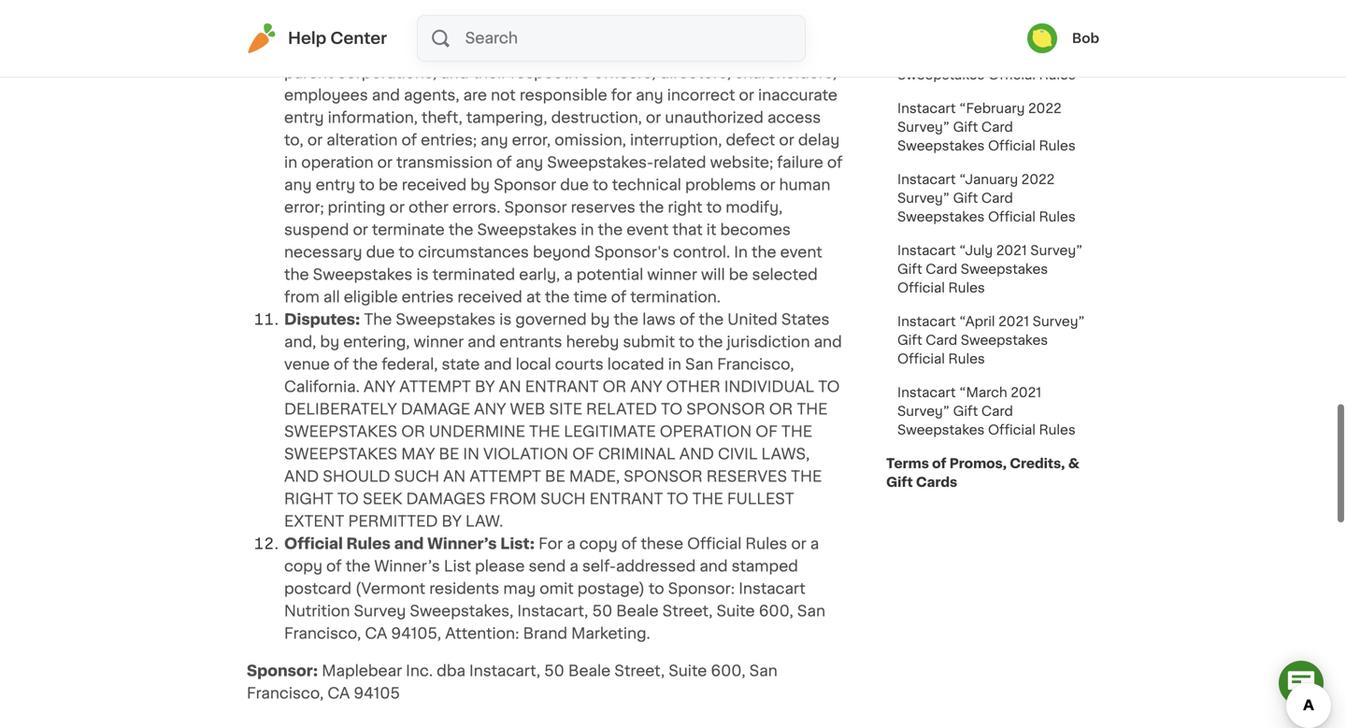 Task type: vqa. For each thing, say whether or not it's contained in the screenshot.
2022 within Instacart "January 2022 Survey" Gift Card Sweepstakes Official Rules
yes



Task type: describe. For each thing, give the bounding box(es) containing it.
becomes
[[720, 222, 791, 237]]

2 horizontal spatial by
[[591, 312, 610, 327]]

0 vertical spatial in
[[284, 155, 297, 170]]

street, inside for a copy of these official rules or a copy of the winner's list please send a self-addressed and stamped postcard (vermont residents may omit postage) to sponsor: instacart nutrition survey sweepstakes, instacart, 50 beale street, suite 600, san francisco, ca 94105, attention: brand marketing.
[[662, 604, 713, 619]]

the down reserves
[[692, 492, 723, 507]]

deliberately
[[284, 402, 397, 417]]

or down alteration
[[377, 155, 393, 170]]

rules down permitted
[[346, 537, 391, 552]]

1 vertical spatial be
[[545, 469, 565, 484]]

instacart "march 2022 survey" gift card sweepstakes official rules
[[897, 31, 1076, 81]]

gift for instacart "july 2021 survey" gift card sweepstakes official rules
[[897, 263, 922, 276]]

a inside sponsor and each of its affiliates, subsidiaries, parent corporations, and their respective officers, directors, shareholders, employees and agents, are not responsible for any incorrect or inaccurate entry information, theft, tampering, destruction, or unauthorized access to, or alteration of entries; any error, omission, interruption, defect or delay in operation or transmission of any sweepstakes-related website; failure of any entry to be received by sponsor due to technical problems or human error; printing or other errors. sponsor reserves the right to modify, suspend or terminate the sweepstakes in the event that it becomes necessary due to circumstances beyond sponsor's control. in the event the sweepstakes is terminated early, a potential winner will be selected from all eligible entries received at the time of termination.
[[564, 267, 573, 282]]

bob
[[1072, 32, 1099, 45]]

2 vertical spatial sponsor
[[504, 200, 567, 215]]

any right 'for'
[[636, 88, 663, 103]]

san inside the sweepstakes is governed by the laws of the united states and, by entering, winner and entrants hereby submit to the jurisdiction and venue of the federal, state and local courts located in san francisco, california. any attempt by an entrant or any other individual to deliberately damage any web site related to sponsor or the sweepstakes or undermine the legitimate operation of the sweepstakes may be in violation of criminal and civil laws, and should such an attempt be made, sponsor reserves the right to seek damages from such entrant to the fullest extent permitted by law.
[[685, 357, 713, 372]]

instacart "march 2021 survey" gift card sweepstakes official rules
[[897, 386, 1076, 437]]

1 vertical spatial entry
[[316, 178, 355, 193]]

1 vertical spatial sponsor
[[624, 469, 703, 484]]

maplebear inc. dba instacart, 50 beale street, suite 600, san francisco, ca 94105
[[247, 664, 778, 701]]

entries;
[[421, 133, 477, 148]]

sponsor and each of its affiliates, subsidiaries, parent corporations, and their respective officers, directors, shareholders, employees and agents, are not responsible for any incorrect or inaccurate entry information, theft, tampering, destruction, or unauthorized access to, or alteration of entries; any error, omission, interruption, defect or delay in operation or transmission of any sweepstakes-related website; failure of any entry to be received by sponsor due to technical problems or human error; printing or other errors. sponsor reserves the right to modify, suspend or terminate the sweepstakes in the event that it becomes necessary due to circumstances beyond sponsor's control. in the event the sweepstakes is terminated early, a potential winner will be selected from all eligible entries received at the time of termination.
[[284, 43, 843, 305]]

ca inside maplebear inc. dba instacart, 50 beale street, suite 600, san francisco, ca 94105
[[328, 686, 350, 701]]

or up unauthorized
[[739, 88, 754, 103]]

gift for instacart "april 2021 survey" gift card sweepstakes official rules
[[897, 334, 922, 347]]

0 horizontal spatial such
[[394, 469, 439, 484]]

1 vertical spatial sponsor
[[494, 178, 556, 193]]

sweepstakes,
[[410, 604, 513, 619]]

official for instacart "march 2021 survey" gift card sweepstakes official rules
[[988, 423, 1036, 437]]

1 vertical spatial an
[[443, 469, 466, 484]]

instacart inside for a copy of these official rules or a copy of the winner's list please send a self-addressed and stamped postcard (vermont residents may omit postage) to sponsor: instacart nutrition survey sweepstakes, instacart, 50 beale street, suite 600, san francisco, ca 94105, attention: brand marketing.
[[739, 581, 806, 596]]

sweepstakes-
[[547, 155, 654, 170]]

responsible
[[520, 88, 607, 103]]

and up respective
[[513, 43, 541, 58]]

1 vertical spatial entrant
[[589, 492, 663, 507]]

potential
[[577, 267, 643, 282]]

transmission
[[396, 155, 493, 170]]

instacart "january 2022 survey" gift card sweepstakes official rules
[[897, 173, 1076, 223]]

and down permitted
[[394, 537, 424, 552]]

survey" for instacart "march 2022 survey" gift card sweepstakes official rules
[[897, 50, 950, 63]]

or down access
[[779, 133, 794, 148]]

right
[[668, 200, 702, 215]]

of up postcard
[[326, 559, 342, 574]]

instacart for instacart "march 2022 survey" gift card sweepstakes official rules
[[897, 31, 956, 44]]

unauthorized
[[665, 110, 764, 125]]

the up from
[[284, 267, 309, 282]]

to inside the sweepstakes is governed by the laws of the united states and, by entering, winner and entrants hereby submit to the jurisdiction and venue of the federal, state and local courts located in san francisco, california. any attempt by an entrant or any other individual to deliberately damage any web site related to sponsor or the sweepstakes or undermine the legitimate operation of the sweepstakes may be in violation of criminal and civil laws, and should such an attempt be made, sponsor reserves the right to seek damages from such entrant to the fullest extent permitted by law.
[[679, 335, 694, 350]]

sponsor's
[[594, 245, 669, 260]]

instacart "march 2021 survey" gift card sweepstakes official rules link
[[886, 376, 1099, 447]]

civil
[[718, 447, 758, 462]]

of down termination. on the top of page
[[680, 312, 695, 327]]

the down the laws,
[[791, 469, 822, 484]]

of left these
[[621, 537, 637, 552]]

survey" for instacart "march 2021 survey" gift card sweepstakes official rules
[[897, 405, 950, 418]]

2 sweepstakes from the top
[[284, 447, 397, 462]]

winner inside sponsor and each of its affiliates, subsidiaries, parent corporations, and their respective officers, directors, shareholders, employees and agents, are not responsible for any incorrect or inaccurate entry information, theft, tampering, destruction, or unauthorized access to, or alteration of entries; any error, omission, interruption, defect or delay in operation or transmission of any sweepstakes-related website; failure of any entry to be received by sponsor due to technical problems or human error; printing or other errors. sponsor reserves the right to modify, suspend or terminate the sweepstakes in the event that it becomes necessary due to circumstances beyond sponsor's control. in the event the sweepstakes is terminated early, a potential winner will be selected from all eligible entries received at the time of termination.
[[647, 267, 697, 282]]

error,
[[512, 133, 551, 148]]

venue
[[284, 357, 330, 372]]

francisco, inside the sweepstakes is governed by the laws of the united states and, by entering, winner and entrants hereby submit to the jurisdiction and venue of the federal, state and local courts located in san francisco, california. any attempt by an entrant or any other individual to deliberately damage any web site related to sponsor or the sweepstakes or undermine the legitimate operation of the sweepstakes may be in violation of criminal and civil laws, and should such an attempt be made, sponsor reserves the right to seek damages from such entrant to the fullest extent permitted by law.
[[717, 357, 794, 372]]

ca inside for a copy of these official rules or a copy of the winner's list please send a self-addressed and stamped postcard (vermont residents may omit postage) to sponsor: instacart nutrition survey sweepstakes, instacart, 50 beale street, suite 600, san francisco, ca 94105, attention: brand marketing.
[[365, 626, 387, 641]]

1 vertical spatial in
[[581, 222, 594, 237]]

individual
[[724, 380, 814, 394]]

of left its
[[586, 43, 601, 58]]

Search search field
[[463, 16, 805, 61]]

each
[[545, 43, 582, 58]]

instacart "january 2022 survey" gift card sweepstakes official rules link
[[886, 163, 1099, 234]]

of down the delay
[[827, 155, 843, 170]]

in
[[734, 245, 748, 260]]

the left united
[[699, 312, 724, 327]]

50 inside maplebear inc. dba instacart, 50 beale street, suite 600, san francisco, ca 94105
[[544, 664, 565, 679]]

any up error;
[[284, 178, 312, 193]]

instacart for instacart "january 2022 survey" gift card sweepstakes official rules
[[897, 173, 956, 186]]

rules for instacart "july 2021 survey" gift card sweepstakes official rules
[[948, 281, 985, 294]]

2021 for "april
[[998, 315, 1029, 328]]

survey" for instacart "april 2021 survey" gift card sweepstakes official rules
[[1033, 315, 1085, 328]]

2 horizontal spatial any
[[630, 380, 662, 394]]

"march for 2022
[[959, 31, 1007, 44]]

rules for instacart "january 2022 survey" gift card sweepstakes official rules
[[1039, 210, 1076, 223]]

eligible
[[344, 290, 398, 305]]

legitimate
[[564, 424, 656, 439]]

subsidiaries,
[[699, 43, 793, 58]]

federal,
[[382, 357, 438, 372]]

related
[[654, 155, 706, 170]]

addressed
[[616, 559, 696, 574]]

by inside sponsor and each of its affiliates, subsidiaries, parent corporations, and their respective officers, directors, shareholders, employees and agents, are not responsible for any incorrect or inaccurate entry information, theft, tampering, destruction, or unauthorized access to, or alteration of entries; any error, omission, interruption, defect or delay in operation or transmission of any sweepstakes-related website; failure of any entry to be received by sponsor due to technical problems or human error; printing or other errors. sponsor reserves the right to modify, suspend or terminate the sweepstakes in the event that it becomes necessary due to circumstances beyond sponsor's control. in the event the sweepstakes is terminated early, a potential winner will be selected from all eligible entries received at the time of termination.
[[470, 178, 490, 193]]

and up are
[[440, 65, 469, 80]]

credits,
[[1010, 457, 1065, 470]]

gift for instacart "march 2022 survey" gift card sweepstakes official rules
[[953, 50, 978, 63]]

any down tampering,
[[481, 133, 508, 148]]

winner's inside for a copy of these official rules or a copy of the winner's list please send a self-addressed and stamped postcard (vermont residents may omit postage) to sponsor: instacart nutrition survey sweepstakes, instacart, 50 beale street, suite 600, san francisco, ca 94105, attention: brand marketing.
[[374, 559, 440, 574]]

sweepstakes for instacart "july 2021 survey" gift card sweepstakes official rules
[[961, 263, 1048, 276]]

instacart, inside maplebear inc. dba instacart, 50 beale street, suite 600, san francisco, ca 94105
[[469, 664, 540, 679]]

card for instacart "january 2022 survey" gift card sweepstakes official rules
[[981, 192, 1013, 205]]

instacart image
[[247, 23, 277, 53]]

and down the corporations,
[[372, 88, 400, 103]]

the up governed
[[545, 290, 570, 305]]

states
[[781, 312, 830, 327]]

1 horizontal spatial event
[[780, 245, 822, 260]]

to up these
[[667, 492, 689, 507]]

in
[[463, 447, 479, 462]]

2021 for "july
[[996, 244, 1027, 257]]

instacart for instacart "july 2021 survey" gift card sweepstakes official rules
[[897, 244, 956, 257]]

time
[[573, 290, 607, 305]]

disputes:
[[284, 312, 360, 327]]

&
[[1068, 457, 1079, 470]]

terminated
[[432, 267, 515, 282]]

hereby
[[566, 335, 619, 350]]

and inside for a copy of these official rules or a copy of the winner's list please send a self-addressed and stamped postcard (vermont residents may omit postage) to sponsor: instacart nutrition survey sweepstakes, instacart, 50 beale street, suite 600, san francisco, ca 94105, attention: brand marketing.
[[700, 559, 728, 574]]

1 vertical spatial sponsor:
[[247, 664, 318, 679]]

of up "california."
[[334, 357, 349, 372]]

instacart for instacart "february 2022 survey" gift card sweepstakes official rules
[[897, 102, 956, 115]]

1 horizontal spatial due
[[560, 178, 589, 193]]

instacart "april 2021 survey" gift card sweepstakes official rules link
[[886, 305, 1099, 376]]

0 vertical spatial entrant
[[525, 380, 599, 394]]

fullest
[[727, 492, 794, 507]]

the right in
[[752, 245, 776, 260]]

0 vertical spatial sponsor
[[446, 43, 509, 58]]

0 vertical spatial of
[[756, 424, 778, 439]]

official for instacart "january 2022 survey" gift card sweepstakes official rules
[[988, 210, 1036, 223]]

help
[[288, 30, 326, 46]]

0 horizontal spatial be
[[379, 178, 398, 193]]

for
[[539, 537, 563, 552]]

or right to,
[[307, 133, 323, 148]]

rules for instacart "april 2021 survey" gift card sweepstakes official rules
[[948, 352, 985, 366]]

employees
[[284, 88, 368, 103]]

instacart, inside for a copy of these official rules or a copy of the winner's list please send a self-addressed and stamped postcard (vermont residents may omit postage) to sponsor: instacart nutrition survey sweepstakes, instacart, 50 beale street, suite 600, san francisco, ca 94105, attention: brand marketing.
[[517, 604, 588, 619]]

the up circumstances
[[449, 222, 473, 237]]

the down reserves
[[598, 222, 623, 237]]

any down error,
[[516, 155, 543, 170]]

self-
[[582, 559, 616, 574]]

sweepstakes for instacart "march 2022 survey" gift card sweepstakes official rules
[[897, 68, 985, 81]]

official for instacart "february 2022 survey" gift card sweepstakes official rules
[[988, 139, 1036, 152]]

undermine
[[429, 424, 525, 439]]

extent
[[284, 514, 344, 529]]

1 sweepstakes from the top
[[284, 424, 397, 439]]

the down web
[[529, 424, 560, 439]]

not
[[491, 88, 516, 103]]

access
[[767, 110, 821, 125]]

winner inside the sweepstakes is governed by the laws of the united states and, by entering, winner and entrants hereby submit to the jurisdiction and venue of the federal, state and local courts located in san francisco, california. any attempt by an entrant or any other individual to deliberately damage any web site related to sponsor or the sweepstakes or undermine the legitimate operation of the sweepstakes may be in violation of criminal and civil laws, and should such an attempt be made, sponsor reserves the right to seek damages from such entrant to the fullest extent permitted by law.
[[414, 335, 464, 350]]

2021 for "march
[[1011, 386, 1042, 399]]

sweepstakes up beyond
[[477, 222, 577, 237]]

gift for instacart "march 2021 survey" gift card sweepstakes official rules
[[953, 405, 978, 418]]

delay
[[798, 133, 840, 148]]

0 horizontal spatial copy
[[284, 559, 322, 574]]

and down states
[[814, 335, 842, 350]]

directors,
[[660, 65, 731, 80]]

early,
[[519, 267, 560, 282]]

these
[[641, 537, 683, 552]]

card for instacart "february 2022 survey" gift card sweepstakes official rules
[[981, 121, 1013, 134]]

to down other
[[661, 402, 683, 417]]

seek
[[363, 492, 402, 507]]

the up the laws,
[[781, 424, 812, 439]]

to inside for a copy of these official rules or a copy of the winner's list please send a self-addressed and stamped postcard (vermont residents may omit postage) to sponsor: instacart nutrition survey sweepstakes, instacart, 50 beale street, suite 600, san francisco, ca 94105, attention: brand marketing.
[[649, 581, 664, 596]]

should
[[323, 469, 390, 484]]

card for instacart "march 2021 survey" gift card sweepstakes official rules
[[981, 405, 1013, 418]]

or up modify,
[[760, 178, 775, 193]]

or up terminate
[[389, 200, 405, 215]]

to up it
[[706, 200, 722, 215]]

courts
[[555, 357, 604, 372]]

send
[[529, 559, 566, 574]]

interruption,
[[630, 133, 722, 148]]

from
[[489, 492, 537, 507]]

san inside maplebear inc. dba instacart, 50 beale street, suite 600, san francisco, ca 94105
[[749, 664, 778, 679]]

card for instacart "march 2022 survey" gift card sweepstakes official rules
[[981, 50, 1013, 63]]

official for instacart "april 2021 survey" gift card sweepstakes official rules
[[897, 352, 945, 366]]

control.
[[673, 245, 730, 260]]

2022 for "january
[[1021, 173, 1055, 186]]

marketing.
[[571, 626, 650, 641]]

maplebear
[[322, 664, 402, 679]]

0 vertical spatial and
[[679, 447, 714, 462]]

may
[[401, 447, 435, 462]]

postage)
[[578, 581, 645, 596]]

and left "local" at the left of the page
[[484, 357, 512, 372]]

the up submit at top
[[614, 312, 639, 327]]

problems
[[685, 178, 756, 193]]

card for instacart "july 2021 survey" gift card sweepstakes official rules
[[926, 263, 957, 276]]

0 vertical spatial or
[[603, 380, 626, 394]]

damage
[[401, 402, 470, 417]]

terms of promos, credits, & gift cards
[[886, 457, 1079, 489]]

of left entries;
[[401, 133, 417, 148]]

gift for instacart "february 2022 survey" gift card sweepstakes official rules
[[953, 121, 978, 134]]

website;
[[710, 155, 773, 170]]

and,
[[284, 335, 316, 350]]

right
[[284, 492, 333, 507]]

survey" for instacart "february 2022 survey" gift card sweepstakes official rules
[[897, 121, 950, 134]]

instacart "march 2022 survey" gift card sweepstakes official rules link
[[886, 21, 1099, 92]]

2022 for "march
[[1011, 31, 1044, 44]]

for a copy of these official rules or a copy of the winner's list please send a self-addressed and stamped postcard (vermont residents may omit postage) to sponsor: instacart nutrition survey sweepstakes, instacart, 50 beale street, suite 600, san francisco, ca 94105, attention: brand marketing.
[[284, 537, 825, 641]]

0 vertical spatial received
[[402, 178, 467, 193]]



Task type: locate. For each thing, give the bounding box(es) containing it.
sponsor: down the nutrition
[[247, 664, 318, 679]]

rules inside instacart "april 2021 survey" gift card sweepstakes official rules
[[948, 352, 985, 366]]

the up (vermont
[[346, 559, 370, 574]]

rules inside instacart "july 2021 survey" gift card sweepstakes official rules
[[948, 281, 985, 294]]

beale
[[616, 604, 659, 619], [568, 664, 611, 679]]

official inside instacart "july 2021 survey" gift card sweepstakes official rules
[[897, 281, 945, 294]]

1 vertical spatial received
[[457, 290, 522, 305]]

0 vertical spatial 600,
[[759, 604, 793, 619]]

card for instacart "april 2021 survey" gift card sweepstakes official rules
[[926, 334, 957, 347]]

2021 inside instacart "april 2021 survey" gift card sweepstakes official rules
[[998, 315, 1029, 328]]

sweepstakes down "july
[[961, 263, 1048, 276]]

the up other
[[698, 335, 723, 350]]

0 vertical spatial ca
[[365, 626, 387, 641]]

1 vertical spatial winner
[[414, 335, 464, 350]]

card inside instacart "march 2022 survey" gift card sweepstakes official rules
[[981, 50, 1013, 63]]

ca down maplebear
[[328, 686, 350, 701]]

official up credits,
[[988, 423, 1036, 437]]

the down technical
[[639, 200, 664, 215]]

promos,
[[950, 457, 1007, 470]]

1 horizontal spatial suite
[[717, 604, 755, 619]]

sponsor up the operation
[[686, 402, 765, 417]]

sweepstakes up eligible
[[313, 267, 413, 282]]

user avatar image
[[1027, 23, 1057, 53]]

entry up to,
[[284, 110, 324, 125]]

corporations,
[[337, 65, 437, 80]]

printing
[[328, 200, 386, 215]]

rules for instacart "march 2021 survey" gift card sweepstakes official rules
[[1039, 423, 1076, 437]]

beale inside for a copy of these official rules or a copy of the winner's list please send a self-addressed and stamped postcard (vermont residents may omit postage) to sponsor: instacart nutrition survey sweepstakes, instacart, 50 beale street, suite 600, san francisco, ca 94105, attention: brand marketing.
[[616, 604, 659, 619]]

2022 inside the instacart "january 2022 survey" gift card sweepstakes official rules
[[1021, 173, 1055, 186]]

is up entrants
[[499, 312, 512, 327]]

street, down marketing.
[[614, 664, 665, 679]]

https://www.instacart.com/privacy link
[[284, 21, 562, 36]]

0 vertical spatial winner
[[647, 267, 697, 282]]

card inside the instacart "january 2022 survey" gift card sweepstakes official rules
[[981, 192, 1013, 205]]

official inside the instacart "january 2022 survey" gift card sweepstakes official rules
[[988, 210, 1036, 223]]

2022 inside instacart "march 2022 survey" gift card sweepstakes official rules
[[1011, 31, 1044, 44]]

damages
[[406, 492, 486, 507]]

any
[[636, 88, 663, 103], [481, 133, 508, 148], [516, 155, 543, 170], [284, 178, 312, 193]]

received down terminated
[[457, 290, 522, 305]]

parent
[[284, 65, 333, 80]]

0 vertical spatial entry
[[284, 110, 324, 125]]

0 vertical spatial suite
[[717, 604, 755, 619]]

50 inside for a copy of these official rules or a copy of the winner's list please send a self-addressed and stamped postcard (vermont residents may omit postage) to sponsor: instacart nutrition survey sweepstakes, instacart, 50 beale street, suite 600, san francisco, ca 94105, attention: brand marketing.
[[592, 604, 612, 619]]

1 vertical spatial 2021
[[998, 315, 1029, 328]]

0 vertical spatial sweepstakes
[[284, 424, 397, 439]]

sponsor
[[686, 402, 765, 417], [624, 469, 703, 484]]

1 horizontal spatial beale
[[616, 604, 659, 619]]

to down terminate
[[399, 245, 414, 260]]

2 horizontal spatial or
[[769, 402, 793, 417]]

street, inside maplebear inc. dba instacart, 50 beale street, suite 600, san francisco, ca 94105
[[614, 664, 665, 679]]

0 vertical spatial copy
[[579, 537, 618, 552]]

be down violation
[[545, 469, 565, 484]]

due down the sweepstakes-
[[560, 178, 589, 193]]

any up the undermine
[[474, 402, 506, 417]]

official inside instacart "february 2022 survey" gift card sweepstakes official rules
[[988, 139, 1036, 152]]

of inside terms of promos, credits, & gift cards
[[932, 457, 946, 470]]

600, inside for a copy of these official rules or a copy of the winner's list please send a self-addressed and stamped postcard (vermont residents may omit postage) to sponsor: instacart nutrition survey sweepstakes, instacart, 50 beale street, suite 600, san francisco, ca 94105, attention: brand marketing.
[[759, 604, 793, 619]]

card inside instacart "march 2021 survey" gift card sweepstakes official rules
[[981, 405, 1013, 418]]

to right submit at top
[[679, 335, 694, 350]]

error;
[[284, 200, 324, 215]]

tampering,
[[466, 110, 547, 125]]

https://www.instacart.com/privacy
[[284, 21, 562, 36]]

1 vertical spatial instacart,
[[469, 664, 540, 679]]

94105,
[[391, 626, 441, 641]]

related
[[586, 402, 657, 417]]

0 vertical spatial is
[[416, 267, 429, 282]]

stamped
[[732, 559, 798, 574]]

local
[[516, 357, 551, 372]]

to down addressed
[[649, 581, 664, 596]]

or inside for a copy of these official rules or a copy of the winner's list please send a self-addressed and stamped postcard (vermont residents may omit postage) to sponsor: instacart nutrition survey sweepstakes, instacart, 50 beale street, suite 600, san francisco, ca 94105, attention: brand marketing.
[[791, 537, 806, 552]]

sweepstakes up "february
[[897, 68, 985, 81]]

such
[[394, 469, 439, 484], [540, 492, 586, 507]]

0 vertical spatial street,
[[662, 604, 713, 619]]

0 horizontal spatial beale
[[568, 664, 611, 679]]

official down extent
[[284, 537, 343, 552]]

0 horizontal spatial of
[[572, 447, 594, 462]]

0 horizontal spatial ca
[[328, 686, 350, 701]]

survey"
[[897, 50, 950, 63], [897, 121, 950, 134], [897, 192, 950, 205], [1030, 244, 1083, 257], [1033, 315, 1085, 328], [897, 405, 950, 418]]

1 vertical spatial winner's
[[374, 559, 440, 574]]

survey" for instacart "january 2022 survey" gift card sweepstakes official rules
[[897, 192, 950, 205]]

2 horizontal spatial in
[[668, 357, 681, 372]]

survey" inside the instacart "january 2022 survey" gift card sweepstakes official rules
[[897, 192, 950, 205]]

or up interruption,
[[646, 110, 661, 125]]

winner up termination. on the top of page
[[647, 267, 697, 282]]

1 vertical spatial suite
[[669, 664, 707, 679]]

rules up instacart "july 2021 survey" gift card sweepstakes official rules link
[[1039, 210, 1076, 223]]

1 horizontal spatial sponsor:
[[668, 581, 735, 596]]

1 horizontal spatial in
[[581, 222, 594, 237]]

defect
[[726, 133, 775, 148]]

rules inside instacart "march 2022 survey" gift card sweepstakes official rules
[[1039, 68, 1076, 81]]

"february
[[959, 102, 1025, 115]]

by up errors.
[[470, 178, 490, 193]]

omission,
[[555, 133, 626, 148]]

0 horizontal spatial in
[[284, 155, 297, 170]]

1 horizontal spatial be
[[729, 267, 748, 282]]

0 vertical spatial be
[[439, 447, 459, 462]]

0 vertical spatial winner's
[[427, 537, 497, 552]]

to
[[818, 380, 840, 394], [661, 402, 683, 417], [337, 492, 359, 507], [667, 492, 689, 507]]

agents,
[[404, 88, 459, 103]]

0 vertical spatial an
[[499, 380, 521, 394]]

beyond
[[533, 245, 591, 260]]

bob link
[[1027, 23, 1099, 53]]

1 vertical spatial or
[[769, 402, 793, 417]]

by down state
[[475, 380, 495, 394]]

jurisdiction
[[727, 335, 810, 350]]

2022
[[1011, 31, 1044, 44], [1028, 102, 1062, 115], [1021, 173, 1055, 186]]

card inside instacart "february 2022 survey" gift card sweepstakes official rules
[[981, 121, 1013, 134]]

street, down addressed
[[662, 604, 713, 619]]

official
[[988, 68, 1036, 81], [988, 139, 1036, 152], [988, 210, 1036, 223], [897, 281, 945, 294], [897, 352, 945, 366], [988, 423, 1036, 437], [284, 537, 343, 552], [687, 537, 742, 552]]

600, inside maplebear inc. dba instacart, 50 beale street, suite 600, san francisco, ca 94105
[[711, 664, 746, 679]]

instacart for instacart "march 2021 survey" gift card sweepstakes official rules
[[897, 386, 956, 399]]

instacart inside instacart "july 2021 survey" gift card sweepstakes official rules
[[897, 244, 956, 257]]

0 horizontal spatial by
[[320, 335, 339, 350]]

event up sponsor's
[[627, 222, 669, 237]]

2022 inside instacart "february 2022 survey" gift card sweepstakes official rules
[[1028, 102, 1062, 115]]

be
[[379, 178, 398, 193], [729, 267, 748, 282]]

terminate
[[372, 222, 445, 237]]

sweepstakes down the deliberately
[[284, 424, 397, 439]]

1 horizontal spatial an
[[499, 380, 521, 394]]

affiliates,
[[627, 43, 696, 58]]

reserves
[[571, 200, 635, 215]]

operation
[[301, 155, 373, 170]]

sponsor: inside for a copy of these official rules or a copy of the winner's list please send a self-addressed and stamped postcard (vermont residents may omit postage) to sponsor: instacart nutrition survey sweepstakes, instacart, 50 beale street, suite 600, san francisco, ca 94105, attention: brand marketing.
[[668, 581, 735, 596]]

"march down instacart "april 2021 survey" gift card sweepstakes official rules
[[959, 386, 1007, 399]]

1 vertical spatial and
[[284, 469, 319, 484]]

human
[[779, 178, 830, 193]]

is up entries
[[416, 267, 429, 282]]

0 horizontal spatial or
[[401, 424, 425, 439]]

is inside the sweepstakes is governed by the laws of the united states and, by entering, winner and entrants hereby submit to the jurisdiction and venue of the federal, state and local courts located in san francisco, california. any attempt by an entrant or any other individual to deliberately damage any web site related to sponsor or the sweepstakes or undermine the legitimate operation of the sweepstakes may be in violation of criminal and civil laws, and should such an attempt be made, sponsor reserves the right to seek damages from such entrant to the fullest extent permitted by law.
[[499, 312, 512, 327]]

0 horizontal spatial and
[[284, 469, 319, 484]]

2022 for "february
[[1028, 102, 1062, 115]]

official inside instacart "march 2022 survey" gift card sweepstakes official rules
[[988, 68, 1036, 81]]

an up damages
[[443, 469, 466, 484]]

"march inside instacart "march 2022 survey" gift card sweepstakes official rules
[[959, 31, 1007, 44]]

attempt up from
[[470, 469, 541, 484]]

2 vertical spatial 2022
[[1021, 173, 1055, 186]]

survey
[[354, 604, 406, 619]]

1 vertical spatial 600,
[[711, 664, 746, 679]]

0 horizontal spatial event
[[627, 222, 669, 237]]

1 vertical spatial attempt
[[470, 469, 541, 484]]

sweepstakes inside instacart "march 2021 survey" gift card sweepstakes official rules
[[897, 423, 985, 437]]

such down made,
[[540, 492, 586, 507]]

instacart, down attention:
[[469, 664, 540, 679]]

the down "entering,"
[[353, 357, 378, 372]]

received
[[402, 178, 467, 193], [457, 290, 522, 305]]

entrants
[[500, 335, 562, 350]]

sweepstakes up '"january'
[[897, 139, 985, 152]]

will
[[701, 267, 725, 282]]

entrant down made,
[[589, 492, 663, 507]]

sweepstakes inside the sweepstakes is governed by the laws of the united states and, by entering, winner and entrants hereby submit to the jurisdiction and venue of the federal, state and local courts located in san francisco, california. any attempt by an entrant or any other individual to deliberately damage any web site related to sponsor or the sweepstakes or undermine the legitimate operation of the sweepstakes may be in violation of criminal and civil laws, and should such an attempt be made, sponsor reserves the right to seek damages from such entrant to the fullest extent permitted by law.
[[396, 312, 496, 327]]

francisco, down maplebear
[[247, 686, 324, 701]]

of down potential
[[611, 290, 626, 305]]

2021 inside instacart "july 2021 survey" gift card sweepstakes official rules
[[996, 244, 1027, 257]]

and up state
[[468, 335, 496, 350]]

the inside for a copy of these official rules or a copy of the winner's list please send a self-addressed and stamped postcard (vermont residents may omit postage) to sponsor: instacart nutrition survey sweepstakes, instacart, 50 beale street, suite 600, san francisco, ca 94105, attention: brand marketing.
[[346, 559, 370, 574]]

respective
[[511, 65, 590, 80]]

1 horizontal spatial be
[[545, 469, 565, 484]]

rules inside for a copy of these official rules or a copy of the winner's list please send a self-addressed and stamped postcard (vermont residents may omit postage) to sponsor: instacart nutrition survey sweepstakes, instacart, 50 beale street, suite 600, san francisco, ca 94105, attention: brand marketing.
[[745, 537, 787, 552]]

official for instacart "march 2022 survey" gift card sweepstakes official rules
[[988, 68, 1036, 81]]

1 vertical spatial beale
[[568, 664, 611, 679]]

1 vertical spatial "march
[[959, 386, 1007, 399]]

0 vertical spatial due
[[560, 178, 589, 193]]

sweepstakes inside instacart "march 2022 survey" gift card sweepstakes official rules
[[897, 68, 985, 81]]

failure
[[777, 155, 823, 170]]

survey" inside instacart "july 2021 survey" gift card sweepstakes official rules
[[1030, 244, 1083, 257]]

"march left user avatar
[[959, 31, 1007, 44]]

terms of promos, credits, & gift cards link
[[886, 447, 1099, 499]]

web
[[510, 402, 545, 417]]

card inside instacart "july 2021 survey" gift card sweepstakes official rules
[[926, 263, 957, 276]]

94105
[[354, 686, 400, 701]]

officers,
[[594, 65, 656, 80]]

0 horizontal spatial by
[[442, 514, 462, 529]]

1 horizontal spatial is
[[499, 312, 512, 327]]

to down the sweepstakes-
[[593, 178, 608, 193]]

copy
[[579, 537, 618, 552], [284, 559, 322, 574]]

termination.
[[630, 290, 721, 305]]

circumstances
[[418, 245, 529, 260]]

gift inside instacart "july 2021 survey" gift card sweepstakes official rules
[[897, 263, 922, 276]]

to down should
[[337, 492, 359, 507]]

gift inside the instacart "january 2022 survey" gift card sweepstakes official rules
[[953, 192, 978, 205]]

sweepstakes inside the instacart "january 2022 survey" gift card sweepstakes official rules
[[897, 210, 985, 223]]

by down disputes:
[[320, 335, 339, 350]]

rules inside instacart "march 2021 survey" gift card sweepstakes official rules
[[1039, 423, 1076, 437]]

or up may at bottom left
[[401, 424, 425, 439]]

survey" inside instacart "march 2021 survey" gift card sweepstakes official rules
[[897, 405, 950, 418]]

0 horizontal spatial suite
[[669, 664, 707, 679]]

entry down operation
[[316, 178, 355, 193]]

0 vertical spatial attempt
[[399, 380, 471, 394]]

may
[[503, 581, 536, 596]]

entry
[[284, 110, 324, 125], [316, 178, 355, 193]]

instacart "february 2022 survey" gift card sweepstakes official rules link
[[886, 92, 1099, 163]]

official for instacart "july 2021 survey" gift card sweepstakes official rules
[[897, 281, 945, 294]]

in
[[284, 155, 297, 170], [581, 222, 594, 237], [668, 357, 681, 372]]

1 vertical spatial by
[[442, 514, 462, 529]]

due
[[560, 178, 589, 193], [366, 245, 395, 260]]

of up the laws,
[[756, 424, 778, 439]]

francisco, inside maplebear inc. dba instacart, 50 beale street, suite 600, san francisco, ca 94105
[[247, 686, 324, 701]]

be
[[439, 447, 459, 462], [545, 469, 565, 484]]

due down terminate
[[366, 245, 395, 260]]

0 horizontal spatial 600,
[[711, 664, 746, 679]]

official inside for a copy of these official rules or a copy of the winner's list please send a self-addressed and stamped postcard (vermont residents may omit postage) to sponsor: instacart nutrition survey sweepstakes, instacart, 50 beale street, suite 600, san francisco, ca 94105, attention: brand marketing.
[[687, 537, 742, 552]]

1 vertical spatial due
[[366, 245, 395, 260]]

omit
[[540, 581, 574, 596]]

1 "march from the top
[[959, 31, 1007, 44]]

law.
[[466, 514, 503, 529]]

are
[[463, 88, 487, 103]]

0 horizontal spatial winner
[[414, 335, 464, 350]]

and left stamped
[[700, 559, 728, 574]]

in inside the sweepstakes is governed by the laws of the united states and, by entering, winner and entrants hereby submit to the jurisdiction and venue of the federal, state and local courts located in san francisco, california. any attempt by an entrant or any other individual to deliberately damage any web site related to sponsor or the sweepstakes or undermine the legitimate operation of the sweepstakes may be in violation of criminal and civil laws, and should such an attempt be made, sponsor reserves the right to seek damages from such entrant to the fullest extent permitted by law.
[[668, 357, 681, 372]]

0 vertical spatial 50
[[592, 604, 612, 619]]

0 horizontal spatial any
[[364, 380, 396, 394]]

sweepstakes for instacart "january 2022 survey" gift card sweepstakes official rules
[[897, 210, 985, 223]]

sweepstakes down "april
[[961, 334, 1048, 347]]

0 vertical spatial by
[[475, 380, 495, 394]]

1 horizontal spatial or
[[603, 380, 626, 394]]

any down the located
[[630, 380, 662, 394]]

1 vertical spatial such
[[540, 492, 586, 507]]

rules inside instacart "february 2022 survey" gift card sweepstakes official rules
[[1039, 139, 1076, 152]]

sponsor up beyond
[[504, 200, 567, 215]]

survey" for instacart "july 2021 survey" gift card sweepstakes official rules
[[1030, 244, 1083, 257]]

instacart "february 2022 survey" gift card sweepstakes official rules
[[897, 102, 1076, 152]]

and down the operation
[[679, 447, 714, 462]]

destruction,
[[551, 110, 642, 125]]

2 vertical spatial francisco,
[[247, 686, 324, 701]]

sweepstakes up "july
[[897, 210, 985, 223]]

1 horizontal spatial such
[[540, 492, 586, 507]]

1 horizontal spatial of
[[756, 424, 778, 439]]

1 horizontal spatial ca
[[365, 626, 387, 641]]

attempt
[[399, 380, 471, 394], [470, 469, 541, 484]]

its
[[605, 43, 623, 58]]

0 vertical spatial san
[[685, 357, 713, 372]]

entrant up site
[[525, 380, 599, 394]]

survey" inside instacart "march 2022 survey" gift card sweepstakes official rules
[[897, 50, 950, 63]]

sweepstakes inside instacart "february 2022 survey" gift card sweepstakes official rules
[[897, 139, 985, 152]]

2022 right '"january'
[[1021, 173, 1055, 186]]

made,
[[569, 469, 620, 484]]

winner's up list
[[427, 537, 497, 552]]

1 horizontal spatial winner
[[647, 267, 697, 282]]

0 vertical spatial francisco,
[[717, 357, 794, 372]]

of down tampering,
[[496, 155, 512, 170]]

errors.
[[452, 200, 501, 215]]

1 vertical spatial ca
[[328, 686, 350, 701]]

gift
[[953, 50, 978, 63], [953, 121, 978, 134], [953, 192, 978, 205], [897, 263, 922, 276], [897, 334, 922, 347], [953, 405, 978, 418], [886, 476, 913, 489]]

or
[[739, 88, 754, 103], [646, 110, 661, 125], [307, 133, 323, 148], [779, 133, 794, 148], [377, 155, 393, 170], [760, 178, 775, 193], [389, 200, 405, 215], [353, 222, 368, 237], [791, 537, 806, 552]]

permitted
[[348, 514, 438, 529]]

suite inside maplebear inc. dba instacart, 50 beale street, suite 600, san francisco, ca 94105
[[669, 664, 707, 679]]

"march inside instacart "march 2021 survey" gift card sweepstakes official rules
[[959, 386, 1007, 399]]

instacart inside instacart "march 2022 survey" gift card sweepstakes official rules
[[897, 31, 956, 44]]

2 "march from the top
[[959, 386, 1007, 399]]

sponsor down error,
[[494, 178, 556, 193]]

0 vertical spatial by
[[470, 178, 490, 193]]

official up instacart "march 2021 survey" gift card sweepstakes official rules
[[897, 352, 945, 366]]

survey" inside instacart "february 2022 survey" gift card sweepstakes official rules
[[897, 121, 950, 134]]

in up other
[[668, 357, 681, 372]]

the
[[797, 402, 828, 417], [529, 424, 560, 439], [781, 424, 812, 439], [791, 469, 822, 484], [692, 492, 723, 507]]

or up related
[[603, 380, 626, 394]]

gift for instacart "january 2022 survey" gift card sweepstakes official rules
[[953, 192, 978, 205]]

"march for 2021
[[959, 386, 1007, 399]]

official up instacart "april 2021 survey" gift card sweepstakes official rules
[[897, 281, 945, 294]]

2021 inside instacart "march 2021 survey" gift card sweepstakes official rules
[[1011, 386, 1042, 399]]

2 vertical spatial by
[[320, 335, 339, 350]]

modify,
[[726, 200, 783, 215]]

2 vertical spatial san
[[749, 664, 778, 679]]

50 down brand
[[544, 664, 565, 679]]

0 vertical spatial 2021
[[996, 244, 1027, 257]]

gift inside terms of promos, credits, & gift cards
[[886, 476, 913, 489]]

francisco, inside for a copy of these official rules or a copy of the winner's list please send a self-addressed and stamped postcard (vermont residents may omit postage) to sponsor: instacart nutrition survey sweepstakes, instacart, 50 beale street, suite 600, san francisco, ca 94105, attention: brand marketing.
[[284, 626, 361, 641]]

or down printing at left
[[353, 222, 368, 237]]

card down "february
[[981, 121, 1013, 134]]

sweepstakes for instacart "february 2022 survey" gift card sweepstakes official rules
[[897, 139, 985, 152]]

official inside instacart "april 2021 survey" gift card sweepstakes official rules
[[897, 352, 945, 366]]

0 horizontal spatial is
[[416, 267, 429, 282]]

to up printing at left
[[359, 178, 375, 193]]

to,
[[284, 133, 304, 148]]

incorrect
[[667, 88, 735, 103]]

rules up "april
[[948, 281, 985, 294]]

survey" inside instacart "april 2021 survey" gift card sweepstakes official rules
[[1033, 315, 1085, 328]]

1 vertical spatial street,
[[614, 664, 665, 679]]

to
[[359, 178, 375, 193], [593, 178, 608, 193], [706, 200, 722, 215], [399, 245, 414, 260], [679, 335, 694, 350], [649, 581, 664, 596]]

list:
[[500, 537, 535, 552]]

1 vertical spatial of
[[572, 447, 594, 462]]

instacart inside instacart "march 2021 survey" gift card sweepstakes official rules
[[897, 386, 956, 399]]

be down in
[[729, 267, 748, 282]]

0 vertical spatial 2022
[[1011, 31, 1044, 44]]

0 horizontal spatial sponsor:
[[247, 664, 318, 679]]

instacart inside the instacart "january 2022 survey" gift card sweepstakes official rules
[[897, 173, 956, 186]]

is inside sponsor and each of its affiliates, subsidiaries, parent corporations, and their respective officers, directors, shareholders, employees and agents, are not responsible for any incorrect or inaccurate entry information, theft, tampering, destruction, or unauthorized access to, or alteration of entries; any error, omission, interruption, defect or delay in operation or transmission of any sweepstakes-related website; failure of any entry to be received by sponsor due to technical problems or human error; printing or other errors. sponsor reserves the right to modify, suspend or terminate the sweepstakes in the event that it becomes necessary due to circumstances beyond sponsor's control. in the event the sweepstakes is terminated early, a potential winner will be selected from all eligible entries received at the time of termination.
[[416, 267, 429, 282]]

0 vertical spatial such
[[394, 469, 439, 484]]

gift inside instacart "march 2021 survey" gift card sweepstakes official rules
[[953, 405, 978, 418]]

0 vertical spatial instacart,
[[517, 604, 588, 619]]

sweepstakes inside instacart "april 2021 survey" gift card sweepstakes official rules
[[961, 334, 1048, 347]]

official inside instacart "march 2021 survey" gift card sweepstakes official rules
[[988, 423, 1036, 437]]

1 vertical spatial event
[[780, 245, 822, 260]]

be up printing at left
[[379, 178, 398, 193]]

2 vertical spatial 2021
[[1011, 386, 1042, 399]]

1 horizontal spatial any
[[474, 402, 506, 417]]

0 vertical spatial event
[[627, 222, 669, 237]]

rules for instacart "march 2022 survey" gift card sweepstakes official rules
[[1039, 68, 1076, 81]]

card inside instacart "april 2021 survey" gift card sweepstakes official rules
[[926, 334, 957, 347]]

0 horizontal spatial an
[[443, 469, 466, 484]]

sweepstakes for instacart "march 2021 survey" gift card sweepstakes official rules
[[897, 423, 985, 437]]

dba
[[437, 664, 466, 679]]

rules up stamped
[[745, 537, 787, 552]]

the down individual
[[797, 402, 828, 417]]

entering,
[[343, 335, 410, 350]]

inc.
[[406, 664, 433, 679]]

"january
[[959, 173, 1018, 186]]

beale inside maplebear inc. dba instacart, 50 beale street, suite 600, san francisco, ca 94105
[[568, 664, 611, 679]]

rules inside the instacart "january 2022 survey" gift card sweepstakes official rules
[[1039, 210, 1076, 223]]

instacart for instacart "april 2021 survey" gift card sweepstakes official rules
[[897, 315, 956, 328]]

sweepstakes for instacart "april 2021 survey" gift card sweepstakes official rules
[[961, 334, 1048, 347]]

theft,
[[422, 110, 463, 125]]

suite inside for a copy of these official rules or a copy of the winner's list please send a self-addressed and stamped postcard (vermont residents may omit postage) to sponsor: instacart nutrition survey sweepstakes, instacart, 50 beale street, suite 600, san francisco, ca 94105, attention: brand marketing.
[[717, 604, 755, 619]]

0 vertical spatial sponsor
[[686, 402, 765, 417]]

to right individual
[[818, 380, 840, 394]]

1 horizontal spatial 600,
[[759, 604, 793, 619]]

alteration
[[326, 133, 398, 148]]

sponsor up 'their'
[[446, 43, 509, 58]]

gift inside instacart "february 2022 survey" gift card sweepstakes official rules
[[953, 121, 978, 134]]

rules for instacart "february 2022 survey" gift card sweepstakes official rules
[[1039, 139, 1076, 152]]

0 horizontal spatial be
[[439, 447, 459, 462]]

gift inside instacart "april 2021 survey" gift card sweepstakes official rules
[[897, 334, 922, 347]]

instacart inside instacart "april 2021 survey" gift card sweepstakes official rules
[[897, 315, 956, 328]]

san inside for a copy of these official rules or a copy of the winner's list please send a self-addressed and stamped postcard (vermont residents may omit postage) to sponsor: instacart nutrition survey sweepstakes, instacart, 50 beale street, suite 600, san francisco, ca 94105, attention: brand marketing.
[[797, 604, 825, 619]]

card down the instacart "january 2022 survey" gift card sweepstakes official rules
[[926, 263, 957, 276]]

1 horizontal spatial by
[[475, 380, 495, 394]]

1 horizontal spatial by
[[470, 178, 490, 193]]

beale down marketing.
[[568, 664, 611, 679]]

francisco, down the nutrition
[[284, 626, 361, 641]]

sweepstakes inside instacart "july 2021 survey" gift card sweepstakes official rules
[[961, 263, 1048, 276]]

list
[[444, 559, 471, 574]]

help center
[[288, 30, 387, 46]]

that
[[672, 222, 703, 237]]

in down reserves
[[581, 222, 594, 237]]

francisco,
[[717, 357, 794, 372], [284, 626, 361, 641], [247, 686, 324, 701]]

help center link
[[247, 23, 387, 53]]

card up promos,
[[981, 405, 1013, 418]]

2 vertical spatial or
[[401, 424, 425, 439]]

please
[[475, 559, 525, 574]]

governed
[[515, 312, 587, 327]]

a
[[564, 267, 573, 282], [567, 537, 576, 552], [810, 537, 819, 552], [570, 559, 578, 574]]

any down federal,
[[364, 380, 396, 394]]

gift inside instacart "march 2022 survey" gift card sweepstakes official rules
[[953, 50, 978, 63]]

by down damages
[[442, 514, 462, 529]]

instacart inside instacart "february 2022 survey" gift card sweepstakes official rules
[[897, 102, 956, 115]]

sponsor: down addressed
[[668, 581, 735, 596]]



